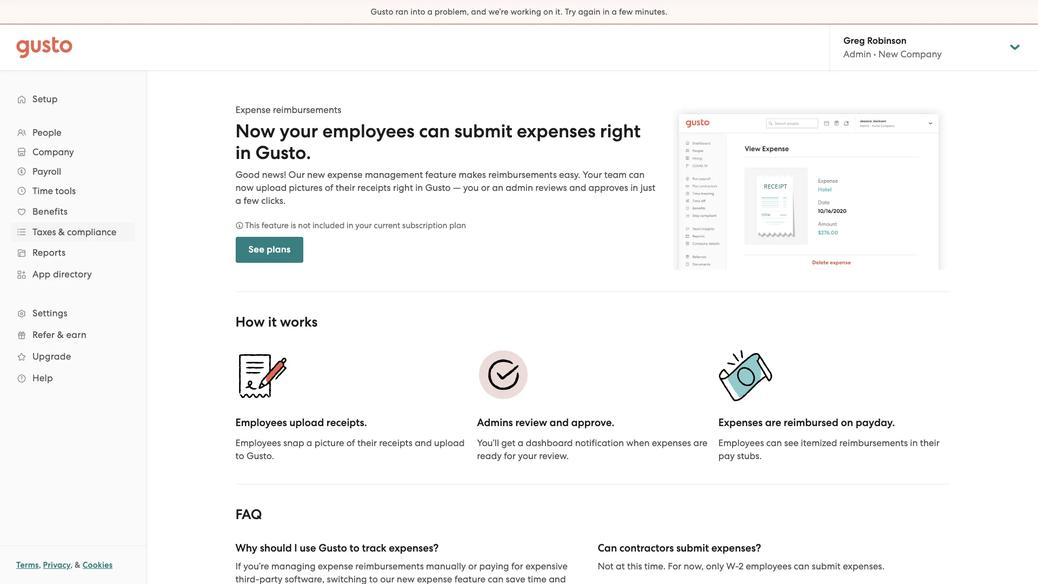 Task type: vqa. For each thing, say whether or not it's contained in the screenshot.
the bottommost receipts
yes



Task type: describe. For each thing, give the bounding box(es) containing it.
can
[[598, 542, 617, 555]]

your inside expense reimbursements now your employees can submit expenses right in gusto. good news! our new expense management feature makes reimbursements easy. your team can now upload pictures of their receipts right in gusto — you or an admin reviews and approves in just a few clicks.
[[280, 120, 318, 142]]

paying
[[480, 561, 509, 572]]

0 horizontal spatial gusto
[[319, 542, 347, 555]]

feature inside expense reimbursements now your employees can submit expenses right in gusto. good news! our new expense management feature makes reimbursements easy. your team can now upload pictures of their receipts right in gusto — you or an admin reviews and approves in just a few clicks.
[[425, 169, 457, 180]]

you're
[[244, 561, 269, 572]]

makes
[[459, 169, 486, 180]]

this
[[628, 561, 642, 572]]

company inside greg robinson admin • new company
[[901, 49, 942, 60]]

picture
[[315, 438, 344, 449]]

app
[[32, 269, 51, 280]]

1 horizontal spatial to
[[350, 542, 360, 555]]

not at this time. for now, only w-2 employees can submit expenses.
[[598, 561, 885, 572]]

for inside you'll get a dashboard notification when expenses are ready for your review.
[[504, 451, 516, 462]]

third-
[[236, 574, 259, 584]]

a inside you'll get a dashboard notification when expenses are ready for your review.
[[518, 438, 524, 449]]

1 horizontal spatial few
[[619, 7, 633, 17]]

track
[[362, 542, 387, 555]]

just
[[641, 182, 656, 193]]

2 vertical spatial &
[[75, 560, 81, 570]]

use
[[300, 542, 316, 555]]

1 vertical spatial on
[[841, 417, 854, 429]]

now,
[[684, 561, 704, 572]]

admins
[[477, 417, 513, 429]]

setup
[[32, 94, 58, 104]]

admin
[[506, 182, 533, 193]]

should
[[260, 542, 292, 555]]

refer & earn
[[32, 329, 87, 340]]

approves
[[589, 182, 629, 193]]

notification
[[575, 438, 624, 449]]

settings link
[[11, 303, 135, 323]]

faq
[[236, 507, 262, 523]]

& for compliance
[[58, 227, 65, 237]]

can inside if you're managing expense reimbursements manually or paying for expensive third-party software, switching to our new expense feature can save time an
[[488, 574, 504, 584]]

for
[[668, 561, 682, 572]]

expenses inside you'll get a dashboard notification when expenses are ready for your review.
[[652, 438, 692, 449]]

terms
[[16, 560, 39, 570]]

receipt illustration image
[[236, 349, 290, 403]]

team
[[605, 169, 627, 180]]

pictures
[[289, 182, 323, 193]]

review.
[[539, 451, 569, 462]]

only
[[706, 561, 724, 572]]

gusto. for to
[[247, 451, 274, 462]]

expenses
[[719, 417, 763, 429]]

time.
[[645, 561, 666, 572]]

gusto inside expense reimbursements now your employees can submit expenses right in gusto. good news! our new expense management feature makes reimbursements easy. your team can now upload pictures of their receipts right in gusto — you or an admin reviews and approves in just a few clicks.
[[426, 182, 451, 193]]

news!
[[262, 169, 286, 180]]

help link
[[11, 368, 135, 388]]

2 , from the left
[[70, 560, 73, 570]]

0 vertical spatial on
[[544, 7, 554, 17]]

time
[[32, 186, 53, 196]]

reimbursements inside employees can see itemized reimbursements in their pay stubs.
[[840, 438, 908, 449]]

their inside expense reimbursements now your employees can submit expenses right in gusto. good news! our new expense management feature makes reimbursements easy. your team can now upload pictures of their receipts right in gusto — you or an admin reviews and approves in just a few clicks.
[[336, 182, 355, 193]]

see plans button
[[236, 237, 304, 263]]

employees snap a picture of their receipts and upload to gusto.
[[236, 438, 465, 462]]

a inside "employees snap a picture of their receipts and upload to gusto."
[[307, 438, 312, 449]]

reimbursements inside if you're managing expense reimbursements manually or paying for expensive third-party software, switching to our new expense feature can save time an
[[356, 561, 424, 572]]

itemized
[[801, 438, 838, 449]]

employees for employees upload receipts.
[[236, 417, 287, 429]]

an
[[492, 182, 504, 193]]

reports
[[32, 247, 66, 258]]

2 vertical spatial expense
[[417, 574, 452, 584]]

how
[[236, 314, 265, 331]]

—
[[453, 182, 461, 193]]

1 vertical spatial submit
[[677, 542, 709, 555]]

2
[[739, 561, 744, 572]]

or inside expense reimbursements now your employees can submit expenses right in gusto. good news! our new expense management feature makes reimbursements easy. your team can now upload pictures of their receipts right in gusto — you or an admin reviews and approves in just a few clicks.
[[481, 182, 490, 193]]

managing
[[271, 561, 316, 572]]

ran
[[396, 7, 409, 17]]

benefits link
[[11, 202, 135, 221]]

stubs.
[[737, 451, 762, 462]]

expense reimbursements now your employees can submit expenses right in gusto. good news! our new expense management feature makes reimbursements easy. your team can now upload pictures of their receipts right in gusto — you or an admin reviews and approves in just a few clicks.
[[236, 104, 656, 206]]

expenses.
[[843, 561, 885, 572]]

see plans
[[249, 244, 291, 255]]

our
[[380, 574, 395, 584]]

upload inside expense reimbursements now your employees can submit expenses right in gusto. good news! our new expense management feature makes reimbursements easy. your team can now upload pictures of their receipts right in gusto — you or an admin reviews and approves in just a few clicks.
[[256, 182, 287, 193]]

your
[[583, 169, 602, 180]]

and inside expense reimbursements now your employees can submit expenses right in gusto. good news! our new expense management feature makes reimbursements easy. your team can now upload pictures of their receipts right in gusto — you or an admin reviews and approves in just a few clicks.
[[570, 182, 587, 193]]

now
[[236, 182, 254, 193]]

gusto navigation element
[[0, 71, 146, 406]]

snap
[[283, 438, 304, 449]]

upgrade link
[[11, 347, 135, 366]]

expense
[[236, 104, 271, 115]]

you'll
[[477, 438, 499, 449]]

0 vertical spatial right
[[600, 120, 641, 142]]

new inside expense reimbursements now your employees can submit expenses right in gusto. good news! our new expense management feature makes reimbursements easy. your team can now upload pictures of their receipts right in gusto — you or an admin reviews and approves in just a few clicks.
[[307, 169, 325, 180]]

1 vertical spatial expense
[[318, 561, 353, 572]]

try
[[565, 7, 576, 17]]

admin
[[844, 49, 872, 60]]

robinson
[[868, 35, 907, 47]]

manually
[[426, 561, 466, 572]]

expensive
[[526, 561, 568, 572]]

minutes.
[[635, 7, 668, 17]]

reports link
[[11, 243, 135, 262]]

payroll
[[32, 166, 61, 177]]

tools
[[55, 186, 76, 196]]

receipts inside "employees snap a picture of their receipts and upload to gusto."
[[379, 438, 413, 449]]

new inside if you're managing expense reimbursements manually or paying for expensive third-party software, switching to our new expense feature can save time an
[[397, 574, 415, 584]]

employees can see itemized reimbursements in their pay stubs.
[[719, 438, 940, 462]]

current
[[374, 221, 401, 230]]

their inside "employees snap a picture of their receipts and upload to gusto."
[[358, 438, 377, 449]]

get
[[502, 438, 516, 449]]

2 horizontal spatial submit
[[812, 561, 841, 572]]

for inside if you're managing expense reimbursements manually or paying for expensive third-party software, switching to our new expense feature can save time an
[[512, 561, 523, 572]]

terms link
[[16, 560, 39, 570]]

you'll get a dashboard notification when expenses are ready for your review.
[[477, 438, 708, 462]]

employees for employees snap a picture of their receipts and upload to gusto.
[[236, 438, 281, 449]]

plan
[[449, 221, 466, 230]]

home image
[[16, 37, 72, 58]]

upgrade
[[32, 351, 71, 362]]

into
[[411, 7, 426, 17]]

greg robinson admin • new company
[[844, 35, 942, 60]]

1 , from the left
[[39, 560, 41, 570]]

refer
[[32, 329, 55, 340]]

plans
[[267, 244, 291, 255]]

expenses inside expense reimbursements now your employees can submit expenses right in gusto. good news! our new expense management feature makes reimbursements easy. your team can now upload pictures of their receipts right in gusto — you or an admin reviews and approves in just a few clicks.
[[517, 120, 596, 142]]

2 expenses? from the left
[[712, 542, 762, 555]]

1 horizontal spatial employees
[[746, 561, 792, 572]]

in inside employees can see itemized reimbursements in their pay stubs.
[[911, 438, 918, 449]]

clicks.
[[261, 195, 286, 206]]



Task type: locate. For each thing, give the bounding box(es) containing it.
list
[[0, 123, 146, 389]]

0 horizontal spatial new
[[307, 169, 325, 180]]

1 horizontal spatial on
[[841, 417, 854, 429]]

taxes & compliance button
[[11, 222, 135, 242]]

0 vertical spatial for
[[504, 451, 516, 462]]

checkmark illustration image
[[477, 349, 531, 403]]

expense up "switching"
[[318, 561, 353, 572]]

dashboard
[[526, 438, 573, 449]]

few down now
[[244, 195, 259, 206]]

1 horizontal spatial submit
[[677, 542, 709, 555]]

0 horizontal spatial on
[[544, 7, 554, 17]]

2 vertical spatial gusto
[[319, 542, 347, 555]]

0 horizontal spatial submit
[[455, 120, 513, 142]]

reviews
[[536, 182, 567, 193]]

your inside you'll get a dashboard notification when expenses are ready for your review.
[[518, 451, 537, 462]]

expenses?
[[389, 542, 439, 555], [712, 542, 762, 555]]

gusto. for in
[[256, 142, 311, 164]]

0 vertical spatial are
[[766, 417, 782, 429]]

of
[[325, 182, 334, 193], [347, 438, 355, 449]]

1 horizontal spatial upload
[[290, 417, 324, 429]]

gusto. down employees upload receipts. in the left of the page
[[247, 451, 274, 462]]

company inside "dropdown button"
[[32, 147, 74, 157]]

feature left is
[[262, 221, 289, 230]]

0 vertical spatial &
[[58, 227, 65, 237]]

gusto. up news! at the left of the page
[[256, 142, 311, 164]]

at
[[616, 561, 625, 572]]

1 expenses? from the left
[[389, 542, 439, 555]]

1 vertical spatial or
[[468, 561, 477, 572]]

1 horizontal spatial company
[[901, 49, 942, 60]]

payday.
[[856, 417, 895, 429]]

& left earn
[[57, 329, 64, 340]]

& left cookies button
[[75, 560, 81, 570]]

employees inside expense reimbursements now your employees can submit expenses right in gusto. good news! our new expense management feature makes reimbursements easy. your team can now upload pictures of their receipts right in gusto — you or an admin reviews and approves in just a few clicks.
[[323, 120, 415, 142]]

or
[[481, 182, 490, 193], [468, 561, 477, 572]]

app directory
[[32, 269, 92, 280]]

employees
[[236, 417, 287, 429], [236, 438, 281, 449], [719, 438, 764, 449]]

1 horizontal spatial gusto
[[371, 7, 394, 17]]

0 horizontal spatial to
[[236, 451, 244, 462]]

time tools button
[[11, 181, 135, 201]]

a
[[428, 7, 433, 17], [612, 7, 617, 17], [236, 195, 241, 206], [307, 438, 312, 449], [518, 438, 524, 449]]

feature up —
[[425, 169, 457, 180]]

reimbursed
[[784, 417, 839, 429]]

for down get
[[504, 451, 516, 462]]

our
[[289, 169, 305, 180]]

gusto left —
[[426, 182, 451, 193]]

a down now
[[236, 195, 241, 206]]

receipts
[[358, 182, 391, 193], [379, 438, 413, 449]]

now
[[236, 120, 275, 142]]

0 vertical spatial your
[[280, 120, 318, 142]]

are
[[766, 417, 782, 429], [694, 438, 708, 449]]

ready
[[477, 451, 502, 462]]

1 horizontal spatial or
[[481, 182, 490, 193]]

this feature is not included in your current subscription plan
[[243, 221, 466, 230]]

1 vertical spatial of
[[347, 438, 355, 449]]

1 vertical spatial new
[[397, 574, 415, 584]]

upload up snap
[[290, 417, 324, 429]]

0 horizontal spatial company
[[32, 147, 74, 157]]

compliance
[[67, 227, 117, 237]]

0 horizontal spatial expenses?
[[389, 542, 439, 555]]

to inside if you're managing expense reimbursements manually or paying for expensive third-party software, switching to our new expense feature can save time an
[[369, 574, 378, 584]]

1 vertical spatial company
[[32, 147, 74, 157]]

1 horizontal spatial of
[[347, 438, 355, 449]]

your
[[280, 120, 318, 142], [356, 221, 372, 230], [518, 451, 537, 462]]

employees left snap
[[236, 438, 281, 449]]

1 horizontal spatial ,
[[70, 560, 73, 570]]

see
[[785, 438, 799, 449]]

1 vertical spatial receipts
[[379, 438, 413, 449]]

expense inside expense reimbursements now your employees can submit expenses right in gusto. good news! our new expense management feature makes reimbursements easy. your team can now upload pictures of their receipts right in gusto — you or an admin reviews and approves in just a few clicks.
[[328, 169, 363, 180]]

submit left expenses.
[[812, 561, 841, 572]]

see
[[249, 244, 265, 255]]

submit up makes
[[455, 120, 513, 142]]

2 horizontal spatial gusto
[[426, 182, 451, 193]]

0 vertical spatial or
[[481, 182, 490, 193]]

upload left you'll
[[434, 438, 465, 449]]

0 horizontal spatial ,
[[39, 560, 41, 570]]

party
[[259, 574, 283, 584]]

few inside expense reimbursements now your employees can submit expenses right in gusto. good news! our new expense management feature makes reimbursements easy. your team can now upload pictures of their receipts right in gusto — you or an admin reviews and approves in just a few clicks.
[[244, 195, 259, 206]]

directory
[[53, 269, 92, 280]]

1 horizontal spatial right
[[600, 120, 641, 142]]

2 vertical spatial your
[[518, 451, 537, 462]]

problem,
[[435, 7, 469, 17]]

works
[[280, 314, 318, 331]]

0 horizontal spatial employees
[[323, 120, 415, 142]]

& for earn
[[57, 329, 64, 340]]

of right pictures
[[325, 182, 334, 193]]

expenses up "easy."
[[517, 120, 596, 142]]

0 vertical spatial upload
[[256, 182, 287, 193]]

you
[[463, 182, 479, 193]]

list containing people
[[0, 123, 146, 389]]

1 vertical spatial to
[[350, 542, 360, 555]]

employees inside employees can see itemized reimbursements in their pay stubs.
[[719, 438, 764, 449]]

people
[[32, 127, 62, 138]]

employees inside "employees snap a picture of their receipts and upload to gusto."
[[236, 438, 281, 449]]

expenses right when
[[652, 438, 692, 449]]

employees up stubs.
[[719, 438, 764, 449]]

2 horizontal spatial their
[[921, 438, 940, 449]]

on
[[544, 7, 554, 17], [841, 417, 854, 429]]

of down receipts.
[[347, 438, 355, 449]]

software,
[[285, 574, 325, 584]]

2 horizontal spatial to
[[369, 574, 378, 584]]

0 horizontal spatial your
[[280, 120, 318, 142]]

0 horizontal spatial few
[[244, 195, 259, 206]]

expense right 'our'
[[328, 169, 363, 180]]

review
[[516, 417, 547, 429]]

new up pictures
[[307, 169, 325, 180]]

save
[[506, 574, 526, 584]]

or inside if you're managing expense reimbursements manually or paying for expensive third-party software, switching to our new expense feature can save time an
[[468, 561, 477, 572]]

1 vertical spatial &
[[57, 329, 64, 340]]

management
[[365, 169, 423, 180]]

expenses
[[517, 120, 596, 142], [652, 438, 692, 449]]

0 vertical spatial to
[[236, 451, 244, 462]]

a right again
[[612, 7, 617, 17]]

company down people
[[32, 147, 74, 157]]

can
[[419, 120, 450, 142], [629, 169, 645, 180], [767, 438, 782, 449], [794, 561, 810, 572], [488, 574, 504, 584]]

their inside employees can see itemized reimbursements in their pay stubs.
[[921, 438, 940, 449]]

on left it.
[[544, 7, 554, 17]]

1 horizontal spatial are
[[766, 417, 782, 429]]

on left 'payday.' on the bottom of page
[[841, 417, 854, 429]]

1 horizontal spatial expenses?
[[712, 542, 762, 555]]

expense reimbursement screenshot image
[[668, 103, 950, 270]]

your left current
[[356, 221, 372, 230]]

1 vertical spatial employees
[[746, 561, 792, 572]]

0 horizontal spatial right
[[393, 182, 413, 193]]

help
[[32, 373, 53, 384]]

for
[[504, 451, 516, 462], [512, 561, 523, 572]]

2 vertical spatial to
[[369, 574, 378, 584]]

0 vertical spatial submit
[[455, 120, 513, 142]]

gusto. inside expense reimbursements now your employees can submit expenses right in gusto. good news! our new expense management feature makes reimbursements easy. your team can now upload pictures of their receipts right in gusto — you or an admin reviews and approves in just a few clicks.
[[256, 142, 311, 164]]

company right new
[[901, 49, 942, 60]]

their
[[336, 182, 355, 193], [358, 438, 377, 449], [921, 438, 940, 449]]

•
[[874, 49, 877, 60]]

when
[[627, 438, 650, 449]]

0 horizontal spatial their
[[336, 182, 355, 193]]

if you're managing expense reimbursements manually or paying for expensive third-party software, switching to our new expense feature can save time an
[[236, 561, 568, 584]]

employees up management
[[323, 120, 415, 142]]

of inside expense reimbursements now your employees can submit expenses right in gusto. good news! our new expense management feature makes reimbursements easy. your team can now upload pictures of their receipts right in gusto — you or an admin reviews and approves in just a few clicks.
[[325, 182, 334, 193]]

can inside employees can see itemized reimbursements in their pay stubs.
[[767, 438, 782, 449]]

time
[[528, 574, 547, 584]]

1 horizontal spatial expenses
[[652, 438, 692, 449]]

0 vertical spatial gusto
[[371, 7, 394, 17]]

a right into
[[428, 7, 433, 17]]

are inside you'll get a dashboard notification when expenses are ready for your review.
[[694, 438, 708, 449]]

it
[[268, 314, 277, 331]]

1 vertical spatial upload
[[290, 417, 324, 429]]

submit inside expense reimbursements now your employees can submit expenses right in gusto. good news! our new expense management feature makes reimbursements easy. your team can now upload pictures of their receipts right in gusto — you or an admin reviews and approves in just a few clicks.
[[455, 120, 513, 142]]

employees for employees can see itemized reimbursements in their pay stubs.
[[719, 438, 764, 449]]

1 vertical spatial feature
[[262, 221, 289, 230]]

or left paying
[[468, 561, 477, 572]]

switching
[[327, 574, 367, 584]]

employees right 2
[[746, 561, 792, 572]]

1 vertical spatial are
[[694, 438, 708, 449]]

1 vertical spatial for
[[512, 561, 523, 572]]

2 horizontal spatial upload
[[434, 438, 465, 449]]

2 vertical spatial submit
[[812, 561, 841, 572]]

0 horizontal spatial of
[[325, 182, 334, 193]]

feature inside if you're managing expense reimbursements manually or paying for expensive third-party software, switching to our new expense feature can save time an
[[455, 574, 486, 584]]

new right our
[[397, 574, 415, 584]]

employees up snap
[[236, 417, 287, 429]]

1 vertical spatial expenses
[[652, 438, 692, 449]]

0 vertical spatial few
[[619, 7, 633, 17]]

employees upload receipts.
[[236, 417, 367, 429]]

receipts.
[[327, 417, 367, 429]]

0 vertical spatial receipts
[[358, 182, 391, 193]]

submit up now,
[[677, 542, 709, 555]]

and inside "employees snap a picture of their receipts and upload to gusto."
[[415, 438, 432, 449]]

people button
[[11, 123, 135, 142]]

working
[[511, 7, 542, 17]]

upload inside "employees snap a picture of their receipts and upload to gusto."
[[434, 438, 465, 449]]

2 horizontal spatial your
[[518, 451, 537, 462]]

0 horizontal spatial or
[[468, 561, 477, 572]]

gusto left ran
[[371, 7, 394, 17]]

1 vertical spatial right
[[393, 182, 413, 193]]

a right snap
[[307, 438, 312, 449]]

1 vertical spatial gusto.
[[247, 451, 274, 462]]

your right the now on the left top of page
[[280, 120, 318, 142]]

a right get
[[518, 438, 524, 449]]

2 vertical spatial upload
[[434, 438, 465, 449]]

not
[[298, 221, 311, 230]]

for up save
[[512, 561, 523, 572]]

expenses? up w-
[[712, 542, 762, 555]]

& inside dropdown button
[[58, 227, 65, 237]]

contractors
[[620, 542, 674, 555]]

1 horizontal spatial their
[[358, 438, 377, 449]]

, left privacy
[[39, 560, 41, 570]]

taxes & compliance
[[32, 227, 117, 237]]

0 vertical spatial expenses
[[517, 120, 596, 142]]

0 horizontal spatial are
[[694, 438, 708, 449]]

& inside "link"
[[57, 329, 64, 340]]

is
[[291, 221, 296, 230]]

1 vertical spatial your
[[356, 221, 372, 230]]

of inside "employees snap a picture of their receipts and upload to gusto."
[[347, 438, 355, 449]]

company button
[[11, 142, 135, 162]]

w-
[[727, 561, 739, 572]]

cookies
[[83, 560, 113, 570]]

0 horizontal spatial upload
[[256, 182, 287, 193]]

included
[[313, 221, 345, 230]]

new
[[879, 49, 899, 60]]

0 vertical spatial new
[[307, 169, 325, 180]]

your down the dashboard on the right
[[518, 451, 537, 462]]

right down management
[[393, 182, 413, 193]]

0 vertical spatial company
[[901, 49, 942, 60]]

0 vertical spatial of
[[325, 182, 334, 193]]

1 vertical spatial few
[[244, 195, 259, 206]]

if
[[236, 561, 241, 572]]

1 horizontal spatial new
[[397, 574, 415, 584]]

taxes
[[32, 227, 56, 237]]

privacy link
[[43, 560, 70, 570]]

& right the taxes
[[58, 227, 65, 237]]

or left an
[[481, 182, 490, 193]]

a inside expense reimbursements now your employees can submit expenses right in gusto. good news! our new expense management feature makes reimbursements easy. your team can now upload pictures of their receipts right in gusto — you or an admin reviews and approves in just a few clicks.
[[236, 195, 241, 206]]

admins review and approve.
[[477, 417, 615, 429]]

dollar bill illustration image
[[719, 349, 773, 403]]

employees
[[323, 120, 415, 142], [746, 561, 792, 572]]

pay
[[719, 451, 735, 462]]

gusto. inside "employees snap a picture of their receipts and upload to gusto."
[[247, 451, 274, 462]]

to
[[236, 451, 244, 462], [350, 542, 360, 555], [369, 574, 378, 584]]

greg
[[844, 35, 865, 47]]

again
[[578, 7, 601, 17]]

expenses? up if you're managing expense reimbursements manually or paying for expensive third-party software, switching to our new expense feature can save time an
[[389, 542, 439, 555]]

to inside "employees snap a picture of their receipts and upload to gusto."
[[236, 451, 244, 462]]

0 vertical spatial feature
[[425, 169, 457, 180]]

0 vertical spatial employees
[[323, 120, 415, 142]]

receipts inside expense reimbursements now your employees can submit expenses right in gusto. good news! our new expense management feature makes reimbursements easy. your team can now upload pictures of their receipts right in gusto — you or an admin reviews and approves in just a few clicks.
[[358, 182, 391, 193]]

why
[[236, 542, 258, 555]]

expense down manually
[[417, 574, 452, 584]]

why should i use gusto to track expenses?
[[236, 542, 439, 555]]

this
[[245, 221, 260, 230]]

0 vertical spatial expense
[[328, 169, 363, 180]]

right up team
[[600, 120, 641, 142]]

0 vertical spatial gusto.
[[256, 142, 311, 164]]

1 vertical spatial gusto
[[426, 182, 451, 193]]

gusto right use
[[319, 542, 347, 555]]

, left cookies button
[[70, 560, 73, 570]]

1 horizontal spatial your
[[356, 221, 372, 230]]

feature down manually
[[455, 574, 486, 584]]

approve.
[[572, 417, 615, 429]]

2 vertical spatial feature
[[455, 574, 486, 584]]

few left the minutes.
[[619, 7, 633, 17]]

upload up "clicks." in the top of the page
[[256, 182, 287, 193]]

0 horizontal spatial expenses
[[517, 120, 596, 142]]

i
[[294, 542, 297, 555]]



